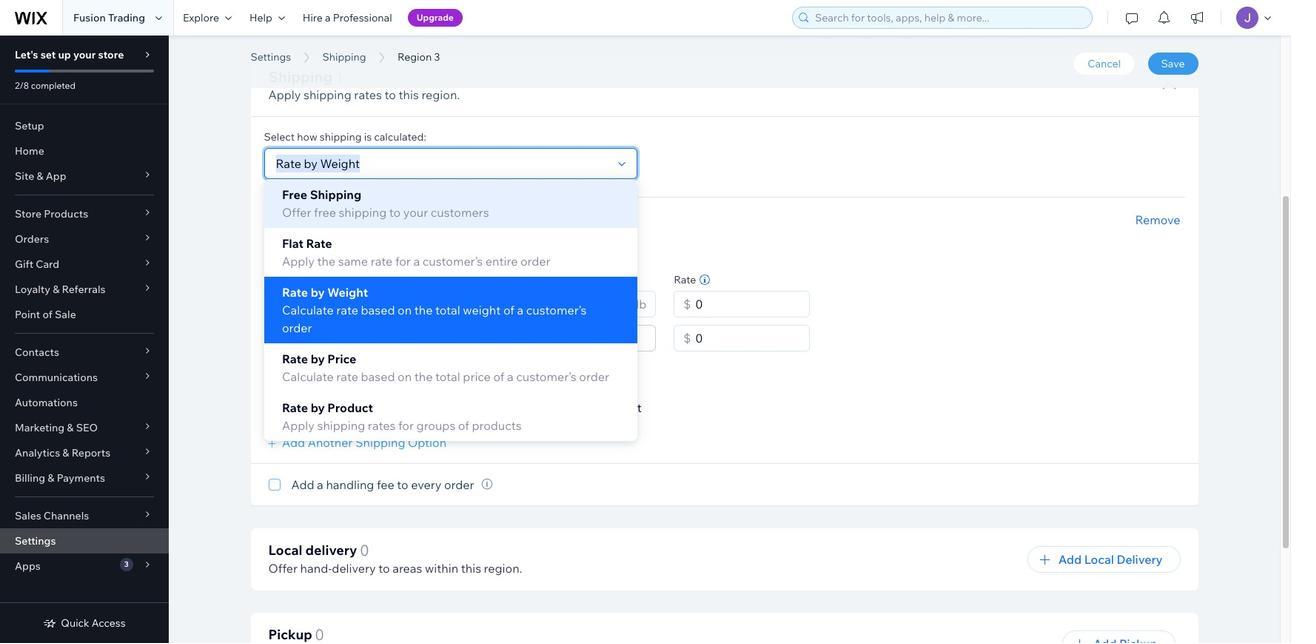 Task type: locate. For each thing, give the bounding box(es) containing it.
shipping down product
[[317, 419, 365, 433]]

settings down the help button
[[251, 50, 291, 64]]

customer
[[438, 401, 491, 416]]

the up est. delivery time (optional)
[[317, 254, 335, 269]]

to
[[385, 87, 396, 102], [389, 205, 400, 220], [397, 478, 409, 493], [379, 562, 390, 576]]

lb up and up text field
[[636, 297, 647, 312]]

help button
[[241, 0, 294, 36]]

rate for apply shipping rates for groups of products
[[282, 401, 308, 416]]

0 vertical spatial option
[[264, 179, 637, 228]]

the for price
[[414, 370, 432, 385]]

for down when
[[398, 419, 414, 433]]

weight range
[[490, 274, 555, 287]]

1 horizontal spatial region 3
[[398, 50, 440, 64]]

of down the customer
[[458, 419, 469, 433]]

apply inside shipping 1 apply shipping rates to this region.
[[268, 87, 301, 102]]

apply for shipping
[[268, 87, 301, 102]]

by inside rate by price calculate rate based on the total price of a customer's order
[[310, 352, 324, 367]]

order down est.
[[282, 321, 312, 336]]

apply up another
[[282, 419, 314, 433]]

by left time
[[310, 285, 324, 300]]

1 vertical spatial total
[[435, 370, 460, 385]]

1 horizontal spatial this
[[461, 562, 481, 576]]

0 vertical spatial total
[[435, 303, 460, 318]]

1 horizontal spatial 3
[[346, 32, 362, 65]]

the inside rate by weight calculate rate based on the total weight of a customer's order
[[414, 303, 432, 318]]

by inside rate by product apply shipping rates for groups of products
[[310, 401, 324, 416]]

shipping for shipping option name
[[268, 211, 312, 225]]

by left product
[[310, 401, 324, 416]]

2 vertical spatial the
[[414, 370, 432, 385]]

2 calculate from the top
[[282, 370, 333, 385]]

product
[[327, 401, 373, 416]]

calculate inside rate by weight calculate rate based on the total weight of a customer's order
[[282, 303, 333, 318]]

1 based from the top
[[361, 303, 395, 318]]

0 vertical spatial settings link
[[243, 50, 299, 64]]

to inside free shipping offer free shipping to your customers
[[389, 205, 400, 220]]

add left range
[[512, 361, 535, 376]]

0 horizontal spatial 3
[[124, 560, 129, 569]]

Offer free shipping when a customer buys over a certain amount checkbox
[[268, 399, 642, 417]]

1 vertical spatial your
[[403, 205, 428, 220]]

list box
[[264, 179, 637, 442]]

weight down same
[[327, 285, 368, 300]]

your up flat rate apply the same rate for a customer's entire order
[[403, 205, 428, 220]]

1 vertical spatial customer's
[[526, 303, 586, 318]]

a left handling
[[317, 478, 323, 493]]

total inside rate by weight calculate rate based on the total weight of a customer's order
[[435, 303, 460, 318]]

add for add another shipping option
[[282, 436, 305, 450]]

& for analytics
[[62, 447, 69, 460]]

0 vertical spatial customer's
[[422, 254, 483, 269]]

range
[[537, 361, 573, 376]]

a up buys
[[507, 370, 513, 385]]

delivery for 0
[[306, 542, 357, 559]]

1 vertical spatial $
[[684, 331, 691, 346]]

the down flat rate apply the same rate for a customer's entire order
[[414, 303, 432, 318]]

sidebar element
[[0, 36, 169, 643]]

&
[[37, 170, 43, 183], [53, 283, 60, 296], [67, 421, 74, 435], [62, 447, 69, 460], [48, 472, 54, 485]]

1 vertical spatial rate
[[336, 303, 358, 318]]

to inside local delivery 0 offer hand-delivery to areas within this region.
[[379, 562, 390, 576]]

offer down the free at the top of the page
[[282, 205, 311, 220]]

for inside flat rate apply the same rate for a customer's entire order
[[395, 254, 411, 269]]

sales channels button
[[0, 504, 169, 529]]

shipping up same
[[338, 205, 386, 220]]

every
[[411, 478, 442, 493]]

analytics & reports
[[15, 447, 110, 460]]

the up when
[[414, 370, 432, 385]]

channels
[[44, 509, 89, 523]]

0 horizontal spatial your
[[73, 48, 96, 61]]

2 based from the top
[[361, 370, 395, 385]]

& inside the billing & payments popup button
[[48, 472, 54, 485]]

settings inside sidebar element
[[15, 535, 56, 548]]

2/8 completed
[[15, 80, 76, 91]]

region 3
[[251, 32, 362, 65], [398, 50, 440, 64]]

shipping up 1
[[323, 50, 366, 64]]

0 vertical spatial delivery
[[289, 274, 327, 287]]

add right plus xs image
[[282, 436, 305, 450]]

home link
[[0, 138, 169, 164]]

of left sale
[[43, 308, 52, 321]]

based up product
[[361, 370, 395, 385]]

rate inside flat rate apply the same rate for a customer's entire order
[[306, 237, 332, 251]]

1 vertical spatial by
[[310, 352, 324, 367]]

customer's left 'entire'
[[422, 254, 483, 269]]

plus xs image
[[268, 441, 276, 448]]

shipping inside shipping 1 apply shipping rates to this region.
[[304, 87, 352, 102]]

rate inside rate by weight calculate rate based on the total weight of a customer's order
[[336, 303, 358, 318]]

3
[[346, 32, 362, 65], [434, 50, 440, 64], [124, 560, 129, 569]]

apply
[[268, 87, 301, 102], [282, 254, 314, 269], [282, 419, 314, 433]]

total
[[435, 303, 460, 318], [435, 370, 460, 385]]

save
[[1162, 57, 1185, 70]]

a right hire
[[325, 11, 331, 24]]

add left handling
[[291, 478, 314, 493]]

explore
[[183, 11, 219, 24]]

0 horizontal spatial local
[[268, 542, 303, 559]]

2 by from the top
[[310, 352, 324, 367]]

region. up calculated:
[[422, 87, 460, 102]]

2 vertical spatial by
[[310, 401, 324, 416]]

on down (optional)
[[397, 303, 411, 318]]

region down hire
[[251, 32, 340, 65]]

on
[[397, 303, 411, 318], [397, 370, 411, 385]]

on inside rate by weight calculate rate based on the total weight of a customer's order
[[397, 303, 411, 318]]

free left name
[[314, 205, 336, 220]]

on up when
[[397, 370, 411, 385]]

rate inside rate by price calculate rate based on the total price of a customer's order
[[336, 370, 358, 385]]

0 vertical spatial for
[[395, 254, 411, 269]]

region down upgrade "button"
[[398, 50, 432, 64]]

marketing
[[15, 421, 65, 435]]

calculate for price
[[282, 370, 333, 385]]

0 vertical spatial settings
[[251, 50, 291, 64]]

rates up is
[[354, 87, 382, 102]]

save button
[[1148, 53, 1198, 75]]

to up calculated:
[[385, 87, 396, 102]]

lb down range at the top left
[[553, 297, 563, 312]]

2 option from the top
[[264, 277, 637, 344]]

2 horizontal spatial 3
[[434, 50, 440, 64]]

setup
[[15, 119, 44, 133]]

order up certain on the bottom left of page
[[579, 370, 609, 385]]

region. inside local delivery 0 offer hand-delivery to areas within this region.
[[484, 562, 522, 576]]

region
[[251, 32, 340, 65], [398, 50, 432, 64]]

of inside rate by weight calculate rate based on the total weight of a customer's order
[[503, 303, 514, 318]]

0 vertical spatial your
[[73, 48, 96, 61]]

settings link
[[243, 50, 299, 64], [0, 529, 169, 554]]

rate down 'price' on the left
[[336, 370, 358, 385]]

products
[[472, 419, 521, 433]]

arrow up outline image
[[1162, 78, 1177, 93]]

based inside rate by price calculate rate based on the total price of a customer's order
[[361, 370, 395, 385]]

buys
[[493, 401, 520, 416]]

this inside shipping 1 apply shipping rates to this region.
[[399, 87, 419, 102]]

0 horizontal spatial region.
[[422, 87, 460, 102]]

point of sale link
[[0, 302, 169, 327]]

amount
[[599, 401, 642, 416]]

hand-
[[300, 562, 332, 576]]

1 vertical spatial delivery
[[306, 542, 357, 559]]

& right site
[[37, 170, 43, 183]]

1
[[336, 67, 343, 86]]

2 vertical spatial apply
[[282, 419, 314, 433]]

1 vertical spatial rates
[[368, 419, 395, 433]]

order inside rate by price calculate rate based on the total price of a customer's order
[[579, 370, 609, 385]]

your inside sidebar element
[[73, 48, 96, 61]]

customer's inside flat rate apply the same rate for a customer's entire order
[[422, 254, 483, 269]]

set
[[41, 48, 56, 61]]

1 vertical spatial offer
[[289, 401, 318, 416]]

to right fee
[[397, 478, 409, 493]]

of
[[503, 303, 514, 318], [43, 308, 52, 321], [493, 370, 504, 385], [458, 419, 469, 433]]

trading
[[108, 11, 145, 24]]

total for price
[[435, 370, 460, 385]]

1 vertical spatial this
[[461, 562, 481, 576]]

rate up (optional)
[[370, 254, 392, 269]]

1 vertical spatial for
[[398, 419, 414, 433]]

rate
[[370, 254, 392, 269], [336, 303, 358, 318], [336, 370, 358, 385]]

1 vertical spatial calculate
[[282, 370, 333, 385]]

free up another
[[321, 401, 343, 416]]

0 vertical spatial by
[[310, 285, 324, 300]]

apply inside flat rate apply the same rate for a customer's entire order
[[282, 254, 314, 269]]

weight down 'entire'
[[490, 274, 524, 287]]

hire a professional link
[[294, 0, 401, 36]]

rate for calculate rate based on the total price of a customer's order
[[282, 352, 308, 367]]

loyalty
[[15, 283, 50, 296]]

rate inside rate by product apply shipping rates for groups of products
[[282, 401, 308, 416]]

of right price at the left of the page
[[493, 370, 504, 385]]

0 vertical spatial on
[[397, 303, 411, 318]]

2 vertical spatial offer
[[268, 562, 298, 576]]

rates inside shipping 1 apply shipping rates to this region.
[[354, 87, 382, 102]]

shipping 1 apply shipping rates to this region.
[[268, 67, 460, 102]]

to right name
[[389, 205, 400, 220]]

total left weight
[[435, 303, 460, 318]]

rates up add another shipping option
[[368, 419, 395, 433]]

rate inside flat rate apply the same rate for a customer's entire order
[[370, 254, 392, 269]]

apply up select
[[268, 87, 301, 102]]

add left delivery
[[1059, 553, 1082, 567]]

shipping inside shipping 1 apply shipping rates to this region.
[[268, 67, 333, 86]]

1 vertical spatial on
[[397, 370, 411, 385]]

add range button
[[490, 359, 759, 377]]

2 total from the top
[[435, 370, 460, 385]]

2 vertical spatial rate
[[336, 370, 358, 385]]

rate inside rate by price calculate rate based on the total price of a customer's order
[[282, 352, 308, 367]]

referrals
[[62, 283, 106, 296]]

3 inside sidebar element
[[124, 560, 129, 569]]

offer left hand-
[[268, 562, 298, 576]]

free
[[314, 205, 336, 220], [321, 401, 343, 416]]

on inside rate by price calculate rate based on the total price of a customer's order
[[397, 370, 411, 385]]

calculate inside rate by price calculate rate based on the total price of a customer's order
[[282, 370, 333, 385]]

rate
[[306, 237, 332, 251], [674, 274, 696, 287], [282, 285, 308, 300], [282, 352, 308, 367], [282, 401, 308, 416]]

a up rate by weight calculate rate based on the total weight of a customer's order
[[413, 254, 420, 269]]

& inside marketing & seo popup button
[[67, 421, 74, 435]]

fee
[[377, 478, 394, 493]]

3 up the access
[[124, 560, 129, 569]]

region. right within
[[484, 562, 522, 576]]

store
[[98, 48, 124, 61]]

handling
[[326, 478, 374, 493]]

option
[[264, 179, 637, 228], [264, 277, 637, 344]]

shipping for shipping
[[323, 50, 366, 64]]

settings link down the help button
[[243, 50, 299, 64]]

1 horizontal spatial your
[[403, 205, 428, 220]]

this
[[399, 87, 419, 102], [461, 562, 481, 576]]

3 down upgrade "button"
[[434, 50, 440, 64]]

customer's inside rate by weight calculate rate based on the total weight of a customer's order
[[526, 303, 586, 318]]

add inside button
[[1059, 553, 1082, 567]]

order inside flat rate apply the same rate for a customer's entire order
[[520, 254, 550, 269]]

1 by from the top
[[310, 285, 324, 300]]

0 vertical spatial based
[[361, 303, 395, 318]]

0 horizontal spatial this
[[399, 87, 419, 102]]

0 vertical spatial calculate
[[282, 303, 333, 318]]

1 vertical spatial region.
[[484, 562, 522, 576]]

0 horizontal spatial weight
[[327, 285, 368, 300]]

3 by from the top
[[310, 401, 324, 416]]

a down weight range
[[517, 303, 523, 318]]

based inside rate by weight calculate rate based on the total weight of a customer's order
[[361, 303, 395, 318]]

by
[[310, 285, 324, 300], [310, 352, 324, 367], [310, 401, 324, 416]]

delivery
[[289, 274, 327, 287], [306, 542, 357, 559], [332, 562, 376, 576]]

0 vertical spatial region.
[[422, 87, 460, 102]]

customer's up over
[[516, 370, 576, 385]]

$
[[684, 297, 691, 312], [684, 331, 691, 346]]

delivery right est.
[[289, 274, 327, 287]]

region 3 down hire
[[251, 32, 362, 65]]

let's set up your store
[[15, 48, 124, 61]]

3 down hire a professional
[[346, 32, 362, 65]]

orders
[[15, 233, 49, 246]]

a
[[325, 11, 331, 24], [413, 254, 420, 269], [517, 303, 523, 318], [507, 370, 513, 385], [429, 401, 435, 416], [549, 401, 556, 416], [317, 478, 323, 493]]

offer
[[282, 205, 311, 220], [289, 401, 318, 416], [268, 562, 298, 576]]

total inside rate by price calculate rate based on the total price of a customer's order
[[435, 370, 460, 385]]

customer's inside rate by price calculate rate based on the total price of a customer's order
[[516, 370, 576, 385]]

1 horizontal spatial settings link
[[243, 50, 299, 64]]

0 vertical spatial this
[[399, 87, 419, 102]]

up
[[58, 48, 71, 61]]

1 vertical spatial settings
[[15, 535, 56, 548]]

0 horizontal spatial region 3
[[251, 32, 362, 65]]

apply down flat
[[282, 254, 314, 269]]

by inside rate by weight calculate rate based on the total weight of a customer's order
[[310, 285, 324, 300]]

of right weight
[[503, 303, 514, 318]]

None text field
[[495, 292, 548, 317], [578, 292, 632, 317], [691, 326, 805, 351], [495, 292, 548, 317], [578, 292, 632, 317], [691, 326, 805, 351]]

local left delivery
[[1085, 553, 1114, 567]]

calculate for weight
[[282, 303, 333, 318]]

None text field
[[691, 292, 805, 317], [495, 326, 548, 351], [691, 292, 805, 317], [495, 326, 548, 351]]

order left the info tooltip icon
[[444, 478, 474, 493]]

option up e.g., standard shipping field
[[264, 179, 637, 228]]

apply for flat
[[282, 254, 314, 269]]

delivery down 0
[[332, 562, 376, 576]]

apps
[[15, 560, 41, 573]]

calculate down est. delivery time (optional)
[[282, 303, 333, 318]]

0 horizontal spatial settings
[[15, 535, 56, 548]]

setup link
[[0, 113, 169, 138]]

2 on from the top
[[397, 370, 411, 385]]

point of sale
[[15, 308, 76, 321]]

the inside rate by price calculate rate based on the total price of a customer's order
[[414, 370, 432, 385]]

1 $ from the top
[[684, 297, 691, 312]]

order up range at the top left
[[520, 254, 550, 269]]

0 vertical spatial apply
[[268, 87, 301, 102]]

marketing & seo
[[15, 421, 98, 435]]

gift card button
[[0, 252, 169, 277]]

1 on from the top
[[397, 303, 411, 318]]

settings down sales
[[15, 535, 56, 548]]

option
[[314, 211, 346, 225]]

site & app button
[[0, 164, 169, 189]]

delivery for time
[[289, 274, 327, 287]]

add inside 'button'
[[512, 361, 535, 376]]

info tooltip image
[[482, 479, 493, 490]]

1 calculate from the top
[[282, 303, 333, 318]]

& inside "site & app" popup button
[[37, 170, 43, 183]]

& inside "analytics & reports" dropdown button
[[62, 447, 69, 460]]

settings link down the channels
[[0, 529, 169, 554]]

rate down time
[[336, 303, 358, 318]]

calculate
[[282, 303, 333, 318], [282, 370, 333, 385]]

for for rates
[[398, 419, 414, 433]]

your
[[73, 48, 96, 61], [403, 205, 428, 220]]

select
[[264, 131, 295, 144]]

& right billing
[[48, 472, 54, 485]]

card
[[36, 258, 59, 271]]

shipping left 1
[[268, 67, 333, 86]]

marketing & seo button
[[0, 415, 169, 441]]

local up hand-
[[268, 542, 303, 559]]

region 3 down upgrade "button"
[[398, 50, 440, 64]]

& left reports
[[62, 447, 69, 460]]

customer's for weight
[[526, 303, 586, 318]]

rate inside rate by weight calculate rate based on the total weight of a customer's order
[[282, 285, 308, 300]]

calculate down 'price' on the left
[[282, 370, 333, 385]]

over
[[522, 401, 547, 416]]

select how shipping is calculated:
[[264, 131, 426, 144]]

0 vertical spatial offer
[[282, 205, 311, 220]]

shipping down 1
[[304, 87, 352, 102]]

for up (optional)
[[395, 254, 411, 269]]

1 total from the top
[[435, 303, 460, 318]]

for inside rate by product apply shipping rates for groups of products
[[398, 419, 414, 433]]

1 vertical spatial option
[[264, 277, 637, 344]]

0 vertical spatial rate
[[370, 254, 392, 269]]

None field
[[271, 149, 612, 179]]

0 vertical spatial free
[[314, 205, 336, 220]]

& for site
[[37, 170, 43, 183]]

0 vertical spatial $
[[684, 297, 691, 312]]

0 horizontal spatial settings link
[[0, 529, 169, 554]]

offer free shipping when a customer buys over a certain amount
[[289, 401, 642, 416]]

by left 'price' on the left
[[310, 352, 324, 367]]

to inside shipping 1 apply shipping rates to this region.
[[385, 87, 396, 102]]

1 vertical spatial the
[[414, 303, 432, 318]]

name
[[348, 211, 375, 225]]

2 vertical spatial customer's
[[516, 370, 576, 385]]

total left price at the left of the page
[[435, 370, 460, 385]]

2 $ from the top
[[684, 331, 691, 346]]

shipping down the free at the top of the page
[[268, 211, 312, 225]]

& left the seo
[[67, 421, 74, 435]]

based down (optional)
[[361, 303, 395, 318]]

1 option from the top
[[264, 179, 637, 228]]

0 vertical spatial the
[[317, 254, 335, 269]]

shipping link
[[315, 50, 374, 64]]

shipping down rate by product apply shipping rates for groups of products
[[355, 436, 405, 450]]

upgrade button
[[408, 9, 463, 27]]

customer's down range at the top left
[[526, 303, 586, 318]]

1 vertical spatial based
[[361, 370, 395, 385]]

option up rate by price calculate rate based on the total price of a customer's order at the left bottom
[[264, 277, 637, 344]]

of inside sidebar element
[[43, 308, 52, 321]]

offer up another
[[289, 401, 318, 416]]

& right loyalty
[[53, 283, 60, 296]]

store products
[[15, 207, 88, 221]]

this right within
[[461, 562, 481, 576]]

0 vertical spatial rates
[[354, 87, 382, 102]]

1 vertical spatial apply
[[282, 254, 314, 269]]

1 horizontal spatial local
[[1085, 553, 1114, 567]]

e.g., 3 - 5 business days field
[[274, 292, 467, 317]]

this up calculated:
[[399, 87, 419, 102]]

delivery up hand-
[[306, 542, 357, 559]]

a up groups
[[429, 401, 435, 416]]

shipping up option at the left
[[310, 188, 361, 202]]

to left areas
[[379, 562, 390, 576]]

1 horizontal spatial region.
[[484, 562, 522, 576]]

your right up
[[73, 48, 96, 61]]

range
[[527, 274, 555, 287]]

& inside loyalty & referrals popup button
[[53, 283, 60, 296]]

calculated:
[[374, 131, 426, 144]]



Task type: describe. For each thing, give the bounding box(es) containing it.
est. delivery time (optional)
[[268, 274, 400, 287]]

site & app
[[15, 170, 66, 183]]

total for weight
[[435, 303, 460, 318]]

on for weight
[[397, 303, 411, 318]]

customer's for price
[[516, 370, 576, 385]]

this inside local delivery 0 offer hand-delivery to areas within this region.
[[461, 562, 481, 576]]

gift
[[15, 258, 33, 271]]

how
[[297, 131, 317, 144]]

flat rate apply the same rate for a customer's entire order
[[282, 237, 550, 269]]

hire a professional
[[303, 11, 392, 24]]

1 vertical spatial settings link
[[0, 529, 169, 554]]

site
[[15, 170, 34, 183]]

the for weight
[[414, 303, 432, 318]]

payments
[[57, 472, 105, 485]]

1 horizontal spatial weight
[[490, 274, 524, 287]]

automations
[[15, 396, 78, 409]]

orders button
[[0, 227, 169, 252]]

quick
[[61, 617, 89, 630]]

shipping inside rate by product apply shipping rates for groups of products
[[317, 419, 365, 433]]

billing
[[15, 472, 45, 485]]

offer inside local delivery 0 offer hand-delivery to areas within this region.
[[268, 562, 298, 576]]

est.
[[268, 274, 286, 287]]

a inside rate by weight calculate rate based on the total weight of a customer's order
[[517, 303, 523, 318]]

loyalty & referrals button
[[0, 277, 169, 302]]

(optional)
[[353, 274, 400, 287]]

rates inside rate by product apply shipping rates for groups of products
[[368, 419, 395, 433]]

1 horizontal spatial settings
[[251, 50, 291, 64]]

remove
[[1136, 213, 1181, 228]]

same
[[338, 254, 368, 269]]

billing & payments
[[15, 472, 105, 485]]

the inside flat rate apply the same rate for a customer's entire order
[[317, 254, 335, 269]]

option
[[408, 436, 447, 450]]

And up text field
[[578, 326, 651, 351]]

free shipping offer free shipping to your customers
[[282, 188, 489, 220]]

a inside rate by price calculate rate based on the total price of a customer's order
[[507, 370, 513, 385]]

within
[[425, 562, 458, 576]]

quick access
[[61, 617, 126, 630]]

sales channels
[[15, 509, 89, 523]]

add local delivery button
[[1028, 547, 1181, 573]]

shipping inside free shipping offer free shipping to your customers
[[310, 188, 361, 202]]

store
[[15, 207, 42, 221]]

communications button
[[0, 365, 169, 390]]

by for price
[[310, 352, 324, 367]]

products
[[44, 207, 88, 221]]

professional
[[333, 11, 392, 24]]

contacts button
[[0, 340, 169, 365]]

loyalty & referrals
[[15, 283, 106, 296]]

add for add a handling fee to every order
[[291, 478, 314, 493]]

completed
[[31, 80, 76, 91]]

gift card
[[15, 258, 59, 271]]

rate for weight
[[336, 303, 358, 318]]

point
[[15, 308, 40, 321]]

automations link
[[0, 390, 169, 415]]

weight inside rate by weight calculate rate based on the total weight of a customer's order
[[327, 285, 368, 300]]

by for product
[[310, 401, 324, 416]]

another
[[308, 436, 353, 450]]

help
[[250, 11, 272, 24]]

add local delivery
[[1059, 553, 1163, 567]]

reports
[[72, 447, 110, 460]]

Search for tools, apps, help & more... field
[[811, 7, 1088, 28]]

fusion
[[73, 11, 106, 24]]

store products button
[[0, 201, 169, 227]]

free inside free shipping offer free shipping to your customers
[[314, 205, 336, 220]]

on for price
[[397, 370, 411, 385]]

rate for price
[[336, 370, 358, 385]]

flat
[[282, 237, 303, 251]]

sale
[[55, 308, 76, 321]]

e.g., Standard Shipping field
[[274, 230, 614, 255]]

of inside rate by product apply shipping rates for groups of products
[[458, 419, 469, 433]]

0
[[360, 542, 369, 560]]

1 vertical spatial free
[[321, 401, 343, 416]]

option containing rate by weight
[[264, 277, 637, 344]]

customers
[[430, 205, 489, 220]]

& for loyalty
[[53, 283, 60, 296]]

shipping inside free shipping offer free shipping to your customers
[[338, 205, 386, 220]]

price
[[463, 370, 490, 385]]

hire
[[303, 11, 323, 24]]

apply inside rate by product apply shipping rates for groups of products
[[282, 419, 314, 433]]

is
[[364, 131, 372, 144]]

list box containing free shipping
[[264, 179, 637, 442]]

local delivery 0 offer hand-delivery to areas within this region.
[[268, 542, 522, 576]]

2 vertical spatial delivery
[[332, 562, 376, 576]]

lb up range
[[553, 331, 563, 346]]

by for weight
[[310, 285, 324, 300]]

add range
[[512, 361, 573, 376]]

time
[[329, 274, 351, 287]]

option containing free shipping
[[264, 179, 637, 228]]

rate by weight calculate rate based on the total weight of a customer's order
[[282, 285, 586, 336]]

rate by price calculate rate based on the total price of a customer's order
[[282, 352, 609, 385]]

order inside rate by weight calculate rate based on the total weight of a customer's order
[[282, 321, 312, 336]]

rate by product apply shipping rates for groups of products
[[282, 401, 521, 433]]

free
[[282, 188, 307, 202]]

rate for calculate rate based on the total weight of a customer's order
[[282, 285, 308, 300]]

fusion trading
[[73, 11, 145, 24]]

a inside flat rate apply the same rate for a customer's entire order
[[413, 254, 420, 269]]

0 horizontal spatial region
[[251, 32, 340, 65]]

price
[[327, 352, 356, 367]]

of inside rate by price calculate rate based on the total price of a customer's order
[[493, 370, 504, 385]]

based for rate by price
[[361, 370, 395, 385]]

offer inside free shipping offer free shipping to your customers
[[282, 205, 311, 220]]

certain
[[558, 401, 597, 416]]

local inside button
[[1085, 553, 1114, 567]]

based for rate by weight
[[361, 303, 395, 318]]

your inside free shipping offer free shipping to your customers
[[403, 205, 428, 220]]

local inside local delivery 0 offer hand-delivery to areas within this region.
[[268, 542, 303, 559]]

1 horizontal spatial region
[[398, 50, 432, 64]]

contacts
[[15, 346, 59, 359]]

& for marketing
[[67, 421, 74, 435]]

& for billing
[[48, 472, 54, 485]]

remove button
[[1136, 211, 1181, 229]]

a right over
[[549, 401, 556, 416]]

upgrade
[[417, 12, 454, 23]]

analytics
[[15, 447, 60, 460]]

add for add range
[[512, 361, 535, 376]]

shipping up add another shipping option
[[346, 401, 394, 416]]

quick access button
[[43, 617, 126, 630]]

2/8
[[15, 80, 29, 91]]

add another shipping option
[[282, 436, 447, 450]]

delivery
[[1117, 553, 1163, 567]]

for for rate
[[395, 254, 411, 269]]

areas
[[393, 562, 422, 576]]

add for add local delivery
[[1059, 553, 1082, 567]]

shipping option name
[[268, 211, 375, 225]]

shipping for shipping 1 apply shipping rates to this region.
[[268, 67, 333, 86]]

analytics & reports button
[[0, 441, 169, 466]]

groups
[[416, 419, 455, 433]]

shipping left is
[[320, 131, 362, 144]]

region. inside shipping 1 apply shipping rates to this region.
[[422, 87, 460, 102]]



Task type: vqa. For each thing, say whether or not it's contained in the screenshot.
bottom Total
yes



